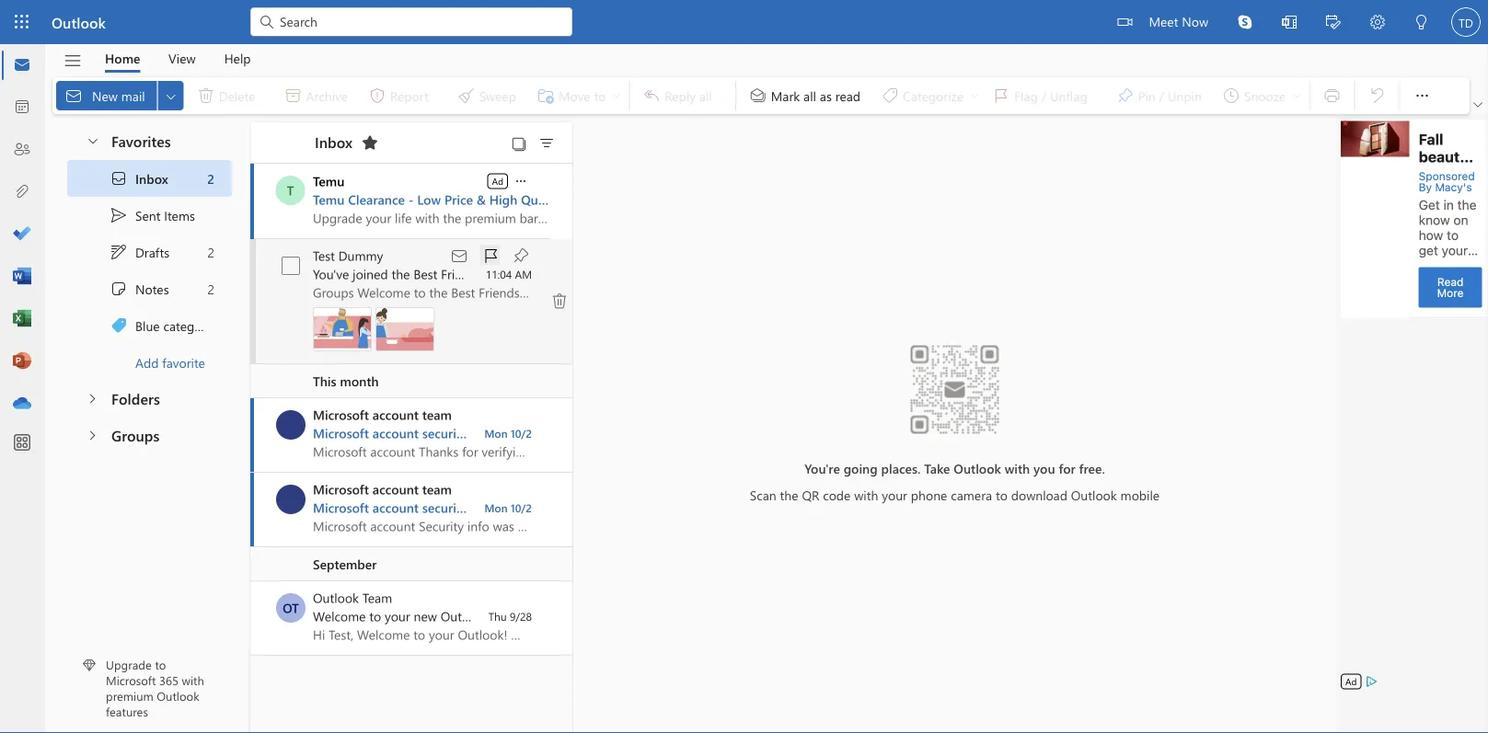 Task type: describe. For each thing, give the bounding box(es) containing it.
friends
[[441, 266, 482, 283]]

more apps image
[[13, 434, 31, 453]]

test dummy
[[313, 247, 383, 264]]


[[538, 134, 556, 153]]

verification
[[498, 425, 563, 442]]

powerpoint image
[[13, 353, 31, 371]]

 button
[[532, 130, 562, 156]]

this month heading
[[250, 365, 573, 399]]

 drafts
[[110, 243, 169, 261]]

clearance
[[348, 191, 405, 208]]

was
[[498, 499, 520, 516]]

 inbox
[[110, 169, 168, 188]]

high
[[489, 191, 518, 208]]

 button
[[513, 172, 529, 190]]

this month
[[313, 373, 379, 390]]

to do image
[[13, 226, 31, 244]]

temu clearance - low price & high quality
[[313, 191, 563, 208]]

group
[[515, 266, 550, 283]]

mail image
[[13, 56, 31, 75]]

-
[[409, 191, 414, 208]]

10/2 for verification
[[511, 426, 532, 441]]

help button
[[210, 44, 265, 73]]

 tree item
[[67, 160, 232, 197]]

test
[[313, 247, 335, 264]]

mobile
[[1121, 486, 1160, 503]]

favorites
[[111, 130, 171, 150]]

tags group
[[740, 77, 1306, 114]]

with inside upgrade to microsoft 365 with premium outlook features
[[182, 673, 204, 689]]

2 for 
[[208, 281, 214, 298]]

home button
[[91, 44, 154, 73]]

 tree item
[[67, 234, 232, 271]]

inbox heading
[[291, 122, 385, 163]]

category
[[163, 317, 213, 334]]

places.
[[881, 460, 921, 477]]

files image
[[13, 183, 31, 202]]

2 horizontal spatial with
[[1005, 460, 1030, 477]]

 tree item
[[67, 271, 232, 307]]

 button
[[355, 128, 385, 157]]

9/28
[[510, 609, 532, 624]]

 tree item
[[67, 307, 232, 344]]

 button
[[54, 45, 91, 76]]

 button
[[1268, 0, 1312, 46]]

 mark all as read
[[749, 87, 861, 105]]

welcome to your new outlook.com account
[[313, 608, 563, 625]]

Select a conversation checkbox
[[276, 594, 313, 623]]

left-rail-appbar navigation
[[4, 44, 41, 425]]

2 for 
[[207, 170, 214, 187]]

 button
[[158, 81, 184, 110]]

you've
[[313, 266, 349, 283]]

favorites tree
[[67, 116, 232, 381]]

mon 10/2 for verification
[[484, 426, 532, 441]]


[[1371, 15, 1385, 29]]

microsoft account security info verification
[[313, 425, 563, 442]]

word image
[[13, 268, 31, 286]]


[[110, 243, 128, 261]]

sent
[[135, 207, 161, 224]]

chat
[[486, 266, 512, 283]]

view
[[169, 50, 196, 67]]

select a conversation checkbox for microsoft account security info was added
[[276, 485, 313, 515]]

temu for temu
[[313, 173, 345, 190]]

september
[[313, 556, 377, 573]]

team for was
[[422, 481, 452, 498]]

folders
[[111, 388, 160, 408]]

features
[[106, 704, 148, 720]]

the inside you're going places. take outlook with you for free. scan the qr code with your phone camera to download outlook mobile
[[780, 486, 799, 503]]

 search field
[[250, 0, 573, 41]]

scan
[[750, 486, 777, 503]]

1 attachment thumbnail image from the left
[[313, 307, 372, 352]]

quality
[[521, 191, 563, 208]]

message list no conversations selected list box
[[250, 164, 573, 733]]

dummy
[[338, 247, 383, 264]]

 for  dropdown button
[[1413, 87, 1432, 105]]

your inside you're going places. take outlook with you for free. scan the qr code with your phone camera to download outlook mobile
[[882, 486, 908, 503]]

this
[[313, 373, 337, 390]]

groups
[[111, 425, 160, 445]]

add favorite tree item
[[67, 344, 232, 381]]

 button
[[1400, 0, 1444, 46]]


[[1238, 15, 1253, 29]]

new
[[414, 608, 437, 625]]

calendar image
[[13, 98, 31, 117]]

 for  new mail
[[64, 87, 83, 105]]

mon for verification
[[484, 426, 508, 441]]

Select a conversation checkbox
[[276, 251, 313, 281]]

outlook up camera
[[954, 460, 1001, 477]]

am
[[515, 267, 532, 282]]

the inside message list no conversations selected 'list box'
[[392, 266, 410, 283]]

meet now
[[1149, 12, 1209, 29]]

info for was
[[471, 499, 494, 516]]

 tree item
[[67, 197, 232, 234]]

 inside dropdown button
[[164, 89, 178, 103]]

september heading
[[250, 548, 573, 582]]

to inside you're going places. take outlook with you for free. scan the qr code with your phone camera to download outlook mobile
[[996, 486, 1008, 503]]

 button
[[1223, 0, 1268, 44]]

view button
[[155, 44, 210, 73]]

Search field
[[278, 12, 562, 31]]

t
[[287, 182, 294, 199]]

 for groups
[[85, 429, 99, 443]]

 sent items
[[110, 206, 195, 225]]

now
[[1182, 12, 1209, 29]]

ot
[[283, 600, 299, 617]]

select a conversation checkbox for microsoft account security info verification
[[276, 411, 313, 440]]

message list section
[[250, 118, 573, 733]]


[[749, 87, 767, 105]]

to for upgrade to microsoft 365 with premium outlook features
[[155, 657, 166, 673]]

11:04
[[486, 267, 512, 282]]

onedrive image
[[13, 395, 31, 413]]



Task type: vqa. For each thing, say whether or not it's contained in the screenshot.
Microsoft account team icon to the bottom
no



Task type: locate. For each thing, give the bounding box(es) containing it.
1 vertical spatial security
[[422, 499, 468, 516]]

move & delete group
[[56, 77, 625, 114]]

mt for microsoft account security info was added
[[281, 491, 300, 508]]

 button left groups
[[75, 418, 109, 452]]

 for 
[[450, 247, 469, 265]]

your
[[882, 486, 908, 503], [385, 608, 410, 625]]

0 horizontal spatial inbox
[[135, 170, 168, 187]]

1 horizontal spatial with
[[854, 486, 879, 503]]

 down ' new mail' on the left
[[86, 133, 100, 148]]

1 vertical spatial select a conversation checkbox
[[276, 485, 313, 515]]


[[1282, 15, 1297, 29]]

mt down microsoft account team icon
[[281, 491, 300, 508]]

application
[[0, 0, 1488, 734]]

 up friends on the left top of page
[[450, 247, 469, 265]]

ad up high
[[492, 175, 504, 187]]

 button left folders
[[75, 381, 109, 415]]

0 vertical spatial info
[[471, 425, 494, 442]]

0 horizontal spatial 
[[64, 87, 83, 105]]

1 vertical spatial temu
[[313, 191, 345, 208]]

as
[[820, 87, 832, 104]]

1 vertical spatial 
[[514, 174, 528, 189]]

10/2 up 'was'
[[511, 426, 532, 441]]

0 vertical spatial with
[[1005, 460, 1030, 477]]

items
[[164, 207, 195, 224]]

microsoft account team for microsoft account security info was added
[[313, 481, 452, 498]]

1 temu from the top
[[313, 173, 345, 190]]

1 horizontal spatial ad
[[1346, 676, 1357, 688]]

 up high
[[514, 174, 528, 189]]

microsoft account security info was added
[[313, 499, 560, 516]]

you're going places. take outlook with you for free. scan the qr code with your phone camera to download outlook mobile
[[750, 460, 1160, 503]]

select a conversation image
[[282, 257, 300, 275]]

added
[[523, 499, 560, 516]]

0 vertical spatial mt
[[281, 417, 300, 434]]

mon for was
[[484, 501, 508, 515]]

outlook team image
[[276, 594, 306, 623]]

mon left added at the left bottom of page
[[484, 501, 508, 515]]

take
[[924, 460, 950, 477]]

2 info from the top
[[471, 499, 494, 516]]

tab list inside application
[[91, 44, 265, 73]]

2 mon 10/2 from the top
[[484, 501, 532, 515]]

2 temu from the top
[[313, 191, 345, 208]]

0 horizontal spatial 
[[514, 174, 528, 189]]

1 mt from the top
[[281, 417, 300, 434]]

people image
[[13, 141, 31, 159]]

2
[[207, 170, 214, 187], [208, 244, 214, 261], [208, 281, 214, 298]]

1 10/2 from the top
[[511, 426, 532, 441]]

mt inside microsoft account team image
[[281, 491, 300, 508]]

with down going
[[854, 486, 879, 503]]

mon 10/2 for was
[[484, 501, 532, 515]]

0 horizontal spatial to
[[155, 657, 166, 673]]

2 right drafts
[[208, 244, 214, 261]]

2 up category
[[208, 281, 214, 298]]

attachment thumbnail image up this month
[[313, 307, 372, 352]]

team for verification
[[422, 406, 452, 423]]

phone
[[911, 486, 948, 503]]

 inside 'button'
[[450, 247, 469, 265]]

inbox right 
[[135, 170, 168, 187]]

1 vertical spatial the
[[780, 486, 799, 503]]

2 mon from the top
[[484, 501, 508, 515]]

groups tree item
[[67, 418, 232, 455]]

0 horizontal spatial the
[[392, 266, 410, 283]]

 blue category
[[110, 317, 213, 335]]

tab list containing home
[[91, 44, 265, 73]]

&
[[477, 191, 486, 208]]

Select a conversation checkbox
[[276, 411, 313, 440], [276, 485, 313, 515]]

info
[[471, 425, 494, 442], [471, 499, 494, 516]]

 button
[[1470, 96, 1487, 114]]

2 microsoft account team from the top
[[313, 481, 452, 498]]

microsoft account team
[[313, 406, 452, 423], [313, 481, 452, 498]]

0 horizontal spatial your
[[385, 608, 410, 625]]

0 vertical spatial security
[[422, 425, 468, 442]]

going
[[844, 460, 878, 477]]

 button
[[76, 123, 108, 157], [75, 381, 109, 415], [75, 418, 109, 452]]

3 2 from the top
[[208, 281, 214, 298]]

0 vertical spatial your
[[882, 486, 908, 503]]

folders tree item
[[67, 381, 232, 418]]

 button
[[1312, 0, 1356, 46]]

0 vertical spatial 
[[64, 87, 83, 105]]

ad inside message list no conversations selected 'list box'
[[492, 175, 504, 187]]

tab list
[[91, 44, 265, 73]]

365
[[159, 673, 179, 689]]

outlook link
[[52, 0, 106, 44]]

your down places.
[[882, 486, 908, 503]]

add favorite
[[135, 354, 205, 371]]

inbox inside " inbox"
[[135, 170, 168, 187]]

1 select a conversation checkbox from the top
[[276, 411, 313, 440]]

meet
[[1149, 12, 1179, 29]]

to right camera
[[996, 486, 1008, 503]]

application containing outlook
[[0, 0, 1488, 734]]

temu image
[[276, 176, 305, 205]]

2 for 
[[208, 244, 214, 261]]

with right 365
[[182, 673, 204, 689]]

0 vertical spatial 
[[1413, 87, 1432, 105]]

 inside move & delete group
[[64, 87, 83, 105]]

outlook down free.
[[1071, 486, 1117, 503]]

welcome
[[313, 608, 366, 625]]

1 horizontal spatial attachment thumbnail image
[[376, 307, 434, 352]]

 notes
[[110, 280, 169, 298]]

outlook team
[[313, 590, 392, 607]]

1 vertical spatial mt
[[281, 491, 300, 508]]

the left qr
[[780, 486, 799, 503]]

 left folders
[[85, 392, 99, 406]]

2 vertical spatial with
[[182, 673, 204, 689]]

1 horizontal spatial 
[[1413, 87, 1432, 105]]

security down this month heading
[[422, 425, 468, 442]]

the left best on the top of the page
[[392, 266, 410, 283]]

 inside dropdown button
[[1413, 87, 1432, 105]]

2 10/2 from the top
[[511, 501, 532, 515]]

mt inside microsoft account team icon
[[281, 417, 300, 434]]

0 vertical spatial  button
[[76, 123, 108, 157]]

1 vertical spatial team
[[422, 481, 452, 498]]

info for verification
[[471, 425, 494, 442]]

mail
[[121, 87, 145, 104]]

1 vertical spatial ad
[[1346, 676, 1357, 688]]

2 team from the top
[[422, 481, 452, 498]]

to right upgrade
[[155, 657, 166, 673]]

download
[[1011, 486, 1068, 503]]

you
[[1034, 460, 1055, 477]]

qr
[[802, 486, 820, 503]]

 button inside folders tree item
[[75, 381, 109, 415]]

add
[[135, 354, 159, 371]]

mon
[[484, 426, 508, 441], [484, 501, 508, 515]]

inbox inside 'inbox '
[[315, 132, 353, 152]]

10/2 for was
[[511, 501, 532, 515]]

account
[[373, 406, 419, 423], [373, 425, 419, 442], [373, 481, 419, 498], [373, 499, 419, 516], [518, 608, 563, 625]]

select a conversation checkbox down this
[[276, 411, 313, 440]]

2 2 from the top
[[208, 244, 214, 261]]

microsoft account team down month
[[313, 406, 452, 423]]

 inside the groups tree item
[[85, 429, 99, 443]]

microsoft account team image
[[276, 411, 306, 440]]

inbox left 
[[315, 132, 353, 152]]

2 inside  tree item
[[208, 281, 214, 298]]

team
[[363, 590, 392, 607]]

2 inside  tree item
[[208, 244, 214, 261]]

to inside message list no conversations selected 'list box'
[[369, 608, 381, 625]]

1 vertical spatial your
[[385, 608, 410, 625]]


[[1118, 15, 1133, 29]]

1 horizontal spatial to
[[369, 608, 381, 625]]

 for folders
[[85, 392, 99, 406]]

0 vertical spatial mon 10/2
[[484, 426, 532, 441]]


[[512, 247, 530, 265]]

 button for groups
[[75, 418, 109, 452]]

set your advertising preferences image
[[1365, 675, 1379, 689]]

1 vertical spatial 10/2
[[511, 501, 532, 515]]

inbox
[[315, 132, 353, 152], [135, 170, 168, 187]]

mon up 'was'
[[484, 426, 508, 441]]

to for welcome to your new outlook.com account
[[369, 608, 381, 625]]

1 mon from the top
[[484, 426, 508, 441]]


[[511, 136, 527, 152]]

mt for microsoft account security info verification
[[281, 417, 300, 434]]

thu 9/28
[[489, 609, 532, 624]]

1 microsoft account team from the top
[[313, 406, 452, 423]]

2 attachment thumbnail image from the left
[[376, 307, 434, 352]]

microsoft
[[313, 406, 369, 423], [313, 425, 369, 442], [313, 481, 369, 498], [313, 499, 369, 516], [106, 673, 156, 689]]

2 select a conversation checkbox from the top
[[276, 485, 313, 515]]

0 vertical spatial 2
[[207, 170, 214, 187]]


[[110, 280, 128, 298]]

2 vertical spatial to
[[155, 657, 166, 673]]

td image
[[1452, 7, 1481, 37]]

notes
[[135, 281, 169, 298]]

code
[[823, 486, 851, 503]]

outlook inside message list no conversations selected 'list box'
[[313, 590, 359, 607]]

joined
[[353, 266, 388, 283]]

free.
[[1079, 460, 1105, 477]]

inbox 
[[315, 132, 379, 152]]

 left new
[[64, 87, 83, 105]]

1 vertical spatial  button
[[75, 381, 109, 415]]

read
[[836, 87, 861, 104]]

0 vertical spatial mon
[[484, 426, 508, 441]]

info left the verification
[[471, 425, 494, 442]]

 button down ' new mail' on the left
[[76, 123, 108, 157]]

outlook
[[52, 12, 106, 32], [954, 460, 1001, 477], [1071, 486, 1117, 503], [313, 590, 359, 607], [157, 688, 199, 704]]

0 vertical spatial temu
[[313, 173, 345, 190]]

microsoft account team up microsoft account security info was added
[[313, 481, 452, 498]]

favorites tree item
[[67, 123, 232, 160]]

 for favorites
[[86, 133, 100, 148]]

 button
[[510, 245, 532, 267]]

mt
[[281, 417, 300, 434], [281, 491, 300, 508]]

0 horizontal spatial ad
[[492, 175, 504, 187]]

mt up microsoft account team image on the bottom of the page
[[281, 417, 300, 434]]

1 vertical spatial inbox
[[135, 170, 168, 187]]

upgrade
[[106, 657, 152, 673]]

1 horizontal spatial 
[[450, 247, 469, 265]]

security for was
[[422, 499, 468, 516]]

2 down favorites tree item
[[207, 170, 214, 187]]

home
[[105, 50, 140, 67]]

1 vertical spatial to
[[369, 608, 381, 625]]

price
[[445, 191, 473, 208]]

1 mon 10/2 from the top
[[484, 426, 532, 441]]

 left groups
[[85, 429, 99, 443]]

0 vertical spatial ad
[[492, 175, 504, 187]]

1 vertical spatial microsoft account team
[[313, 481, 452, 498]]

1 security from the top
[[422, 425, 468, 442]]


[[110, 317, 128, 335]]

team
[[422, 406, 452, 423], [422, 481, 452, 498]]

2 security from the top
[[422, 499, 468, 516]]


[[110, 169, 128, 188]]

microsoft account team for microsoft account security info verification
[[313, 406, 452, 423]]

2 vertical spatial  button
[[75, 418, 109, 452]]

 left the  popup button
[[1413, 87, 1432, 105]]

0 vertical spatial microsoft account team
[[313, 406, 452, 423]]

you've joined the best friends chat group
[[313, 266, 550, 283]]

outlook right the premium on the left bottom of the page
[[157, 688, 199, 704]]

with left you
[[1005, 460, 1030, 477]]

drafts
[[135, 244, 169, 261]]

new
[[92, 87, 118, 104]]

attachment thumbnail image up this month heading
[[376, 307, 434, 352]]

security for verification
[[422, 425, 468, 442]]

with
[[1005, 460, 1030, 477], [854, 486, 879, 503], [182, 673, 204, 689]]

mon 10/2 up 'was'
[[484, 426, 532, 441]]

 button for favorites
[[76, 123, 108, 157]]

0 vertical spatial to
[[996, 486, 1008, 503]]

microsoft account team image
[[276, 485, 306, 515]]

outlook inside "banner"
[[52, 12, 106, 32]]

upgrade to microsoft 365 with premium outlook features
[[106, 657, 204, 720]]

outlook.com
[[441, 608, 515, 625]]

 button
[[481, 245, 501, 267]]

1 vertical spatial info
[[471, 499, 494, 516]]

the
[[392, 266, 410, 283], [780, 486, 799, 503]]

to
[[996, 486, 1008, 503], [369, 608, 381, 625], [155, 657, 166, 673]]

outlook up welcome
[[313, 590, 359, 607]]


[[1326, 15, 1341, 29]]

select a conversation checkbox down microsoft account team icon
[[276, 485, 313, 515]]

to down the team
[[369, 608, 381, 625]]

2 inside  "tree item"
[[207, 170, 214, 187]]

premium features image
[[83, 659, 96, 672]]

temu for temu clearance - low price & high quality
[[313, 191, 345, 208]]

2 horizontal spatial to
[[996, 486, 1008, 503]]

 inside folders tree item
[[85, 392, 99, 406]]


[[63, 51, 82, 70]]

 button
[[506, 130, 532, 156]]

10/2 down the verification
[[511, 501, 532, 515]]

outlook banner
[[0, 0, 1488, 46]]

your down the team
[[385, 608, 410, 625]]


[[1474, 100, 1483, 110]]

0 vertical spatial 10/2
[[511, 426, 532, 441]]

ad left set your advertising preferences image
[[1346, 676, 1357, 688]]

info left 'was'
[[471, 499, 494, 516]]

1 team from the top
[[422, 406, 452, 423]]

temu right the t
[[313, 173, 345, 190]]

1 vertical spatial mon 10/2
[[484, 501, 532, 515]]

2 vertical spatial 2
[[208, 281, 214, 298]]

0 vertical spatial inbox
[[315, 132, 353, 152]]

 for  popup button
[[514, 174, 528, 189]]

0 vertical spatial team
[[422, 406, 452, 423]]

1 vertical spatial 2
[[208, 244, 214, 261]]

 button for folders
[[75, 381, 109, 415]]

 right mail
[[164, 89, 178, 103]]

1 horizontal spatial inbox
[[315, 132, 353, 152]]

your inside message list no conversations selected 'list box'
[[385, 608, 410, 625]]

attachment thumbnail image
[[313, 307, 372, 352], [376, 307, 434, 352]]

temu right temu icon at top
[[313, 191, 345, 208]]

to inside upgrade to microsoft 365 with premium outlook features
[[155, 657, 166, 673]]


[[64, 87, 83, 105], [450, 247, 469, 265]]

1 info from the top
[[471, 425, 494, 442]]

 button inside favorites tree item
[[76, 123, 108, 157]]

 inside popup button
[[514, 174, 528, 189]]

mark
[[771, 87, 800, 104]]

thu
[[489, 609, 507, 624]]

help
[[224, 50, 251, 67]]

1 horizontal spatial your
[[882, 486, 908, 503]]

temu
[[313, 173, 345, 190], [313, 191, 345, 208]]

0 vertical spatial select a conversation checkbox
[[276, 411, 313, 440]]

1 vertical spatial 
[[450, 247, 469, 265]]

1 2 from the top
[[207, 170, 214, 187]]

0 horizontal spatial with
[[182, 673, 204, 689]]


[[164, 89, 178, 103], [86, 133, 100, 148], [85, 392, 99, 406], [85, 429, 99, 443]]

1 vertical spatial with
[[854, 486, 879, 503]]

all
[[804, 87, 817, 104]]

 inside favorites tree item
[[86, 133, 100, 148]]

2 mt from the top
[[281, 491, 300, 508]]

camera
[[951, 486, 992, 503]]


[[361, 133, 379, 152]]


[[258, 13, 276, 31]]

mon 10/2 down the verification
[[484, 501, 532, 515]]

ad
[[492, 175, 504, 187], [1346, 676, 1357, 688]]

microsoft inside upgrade to microsoft 365 with premium outlook features
[[106, 673, 156, 689]]

11:04 am
[[486, 267, 532, 282]]

 button inside the groups tree item
[[75, 418, 109, 452]]

0 vertical spatial the
[[392, 266, 410, 283]]

1 vertical spatial mon
[[484, 501, 508, 515]]

1 horizontal spatial the
[[780, 486, 799, 503]]

outlook up 
[[52, 12, 106, 32]]

0 horizontal spatial attachment thumbnail image
[[313, 307, 372, 352]]

outlook inside upgrade to microsoft 365 with premium outlook features
[[157, 688, 199, 704]]

 button
[[1356, 0, 1400, 46]]

team up microsoft account security info was added
[[422, 481, 452, 498]]

team up microsoft account security info verification
[[422, 406, 452, 423]]

excel image
[[13, 310, 31, 329]]

blue
[[135, 317, 160, 334]]

security left 'was'
[[422, 499, 468, 516]]



